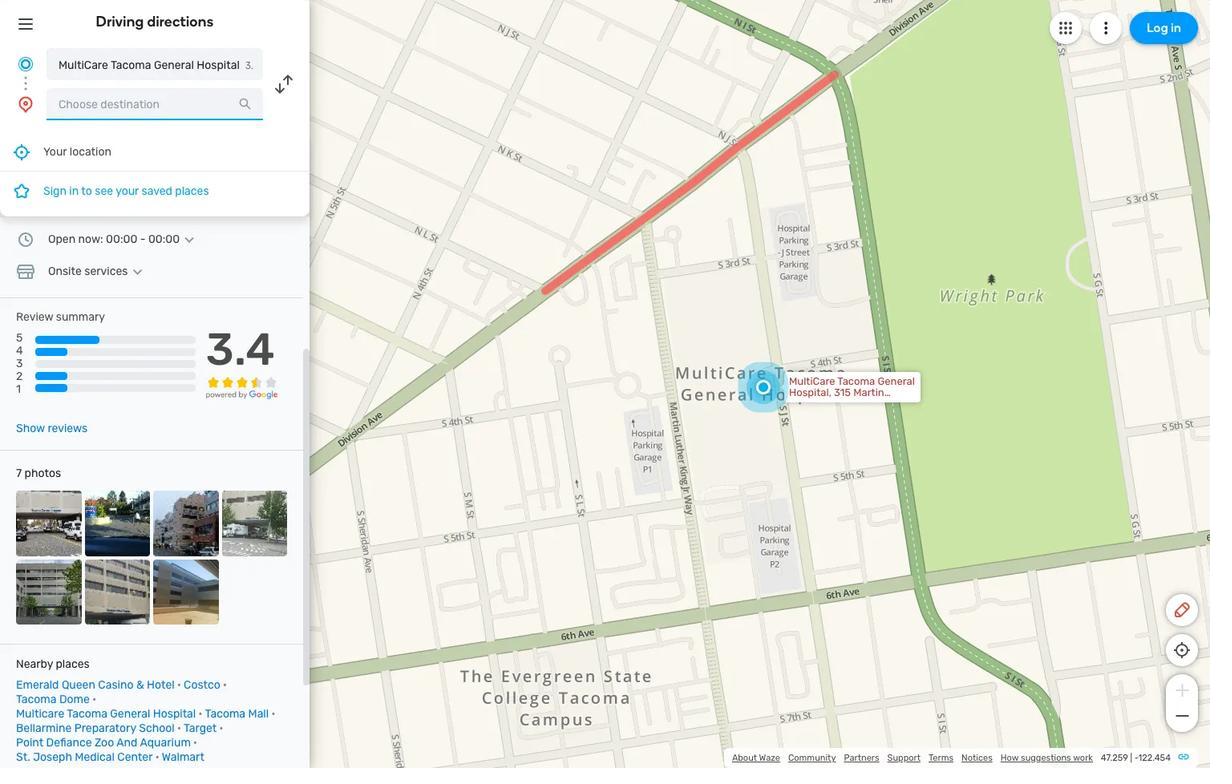 Task type: describe. For each thing, give the bounding box(es) containing it.
target point defiance zoo and aquarium st. joseph medical center
[[16, 722, 217, 764]]

emerald queen casino & hotel link
[[16, 679, 175, 692]]

hospital inside the multicare tacoma general hospital button
[[197, 59, 240, 72]]

general inside the multicare tacoma general hospital button
[[154, 59, 194, 72]]

4
[[16, 344, 23, 358]]

driving
[[96, 13, 144, 30]]

partners link
[[844, 753, 880, 764]]

3.4
[[206, 323, 275, 376]]

location image
[[16, 95, 35, 114]]

tacoma up bellarmine preparatory school link
[[67, 707, 107, 721]]

summary
[[56, 310, 105, 324]]

notices
[[962, 753, 993, 764]]

community
[[788, 753, 836, 764]]

multicare
[[16, 707, 64, 721]]

terms link
[[929, 753, 954, 764]]

about waze link
[[732, 753, 780, 764]]

school
[[139, 722, 175, 736]]

1 vertical spatial -
[[1135, 753, 1139, 764]]

pencil image
[[1173, 601, 1192, 620]]

costco
[[184, 679, 220, 692]]

onsite
[[48, 265, 82, 278]]

driving directions
[[96, 13, 214, 30]]

onsite services
[[48, 265, 128, 278]]

chevron down image
[[128, 265, 147, 278]]

recenter image
[[12, 142, 31, 162]]

star image
[[12, 181, 31, 201]]

about waze community partners support terms notices how suggestions work 47.259 | -122.454
[[732, 753, 1171, 764]]

bellarmine preparatory school link
[[16, 722, 175, 736]]

costco tacoma dome multicare tacoma general hospital
[[16, 679, 220, 721]]

directions
[[147, 13, 214, 30]]

Choose destination text field
[[47, 88, 263, 120]]

|
[[1130, 753, 1132, 764]]

hospital inside costco tacoma dome multicare tacoma general hospital
[[153, 707, 196, 721]]

emerald
[[16, 679, 59, 692]]

2 00:00 from the left
[[148, 233, 180, 246]]

link image
[[1177, 751, 1190, 764]]

tacoma dome link
[[16, 693, 90, 707]]

hotel
[[147, 679, 175, 692]]

st.
[[16, 751, 30, 764]]

tacoma inside tacoma mall bellarmine preparatory school
[[205, 707, 246, 721]]

multicare tacoma general hospital
[[59, 59, 240, 72]]

computer image
[[16, 198, 35, 217]]

onsite services button
[[48, 265, 147, 278]]

community link
[[788, 753, 836, 764]]

zoom in image
[[1172, 681, 1192, 700]]

aquarium
[[140, 736, 191, 750]]

general inside costco tacoma dome multicare tacoma general hospital
[[110, 707, 150, 721]]

point
[[16, 736, 43, 750]]

image 7 of multicare tacoma general hospital, tacoma image
[[153, 560, 219, 625]]

multicare tacoma general hospital button
[[47, 48, 263, 80]]

how suggestions work link
[[1001, 753, 1093, 764]]

target
[[184, 722, 217, 736]]

preparatory
[[74, 722, 136, 736]]

photos
[[25, 467, 61, 481]]

multicare tacoma general hospital link
[[16, 707, 196, 721]]

&
[[136, 679, 144, 692]]

st. joseph medical center link
[[16, 751, 153, 764]]

target link
[[184, 722, 217, 736]]

2
[[16, 370, 23, 384]]



Task type: locate. For each thing, give the bounding box(es) containing it.
image 1 of multicare tacoma general hospital, tacoma image
[[16, 491, 81, 556]]

show reviews
[[16, 422, 88, 436]]

center
[[117, 751, 153, 764]]

point defiance zoo and aquarium link
[[16, 736, 191, 750]]

5
[[16, 331, 23, 345]]

1 00:00 from the left
[[106, 233, 137, 246]]

costco link
[[184, 679, 220, 692]]

general up preparatory
[[110, 707, 150, 721]]

dome
[[59, 693, 90, 707]]

partners
[[844, 753, 880, 764]]

list box
[[0, 133, 310, 217]]

0 horizontal spatial hospital
[[153, 707, 196, 721]]

support
[[888, 753, 921, 764]]

waze
[[759, 753, 780, 764]]

current location image
[[16, 55, 35, 74]]

tacoma inside button
[[111, 59, 151, 72]]

-
[[140, 233, 146, 246], [1135, 753, 1139, 764]]

1 horizontal spatial 00:00
[[148, 233, 180, 246]]

reviews
[[48, 422, 88, 436]]

general up choose destination text field
[[154, 59, 194, 72]]

open
[[48, 233, 76, 246]]

1
[[16, 383, 21, 397]]

0 vertical spatial -
[[140, 233, 146, 246]]

0 vertical spatial general
[[154, 59, 194, 72]]

how
[[1001, 753, 1019, 764]]

now:
[[78, 233, 103, 246]]

00:00
[[106, 233, 137, 246], [148, 233, 180, 246]]

0 vertical spatial hospital
[[197, 59, 240, 72]]

about
[[732, 753, 757, 764]]

casino
[[98, 679, 134, 692]]

support link
[[888, 753, 921, 764]]

0 horizontal spatial general
[[110, 707, 150, 721]]

and
[[116, 736, 137, 750]]

1 vertical spatial general
[[110, 707, 150, 721]]

zoo
[[95, 736, 114, 750]]

clock image
[[16, 230, 35, 249]]

queen
[[62, 679, 95, 692]]

1 vertical spatial hospital
[[153, 707, 196, 721]]

chevron down image
[[180, 233, 199, 246]]

places
[[56, 658, 90, 671]]

122.454
[[1139, 753, 1171, 764]]

image 3 of multicare tacoma general hospital, tacoma image
[[153, 491, 219, 556]]

mall
[[248, 707, 269, 721]]

- right |
[[1135, 753, 1139, 764]]

review
[[16, 310, 53, 324]]

suggestions
[[1021, 753, 1071, 764]]

image 4 of multicare tacoma general hospital, tacoma image
[[222, 491, 287, 556]]

bellarmine
[[16, 722, 72, 736]]

walmart
[[162, 751, 204, 764]]

nearby places
[[16, 658, 90, 671]]

medical
[[75, 751, 115, 764]]

emerald queen casino & hotel
[[16, 679, 175, 692]]

3
[[16, 357, 23, 371]]

hospital up 'school'
[[153, 707, 196, 721]]

services
[[84, 265, 128, 278]]

terms
[[929, 753, 954, 764]]

0 horizontal spatial 00:00
[[106, 233, 137, 246]]

multicare
[[59, 59, 108, 72]]

7 photos
[[16, 467, 61, 481]]

tacoma up target at the bottom of page
[[205, 707, 246, 721]]

7
[[16, 467, 22, 481]]

show
[[16, 422, 45, 436]]

tacoma down driving
[[111, 59, 151, 72]]

5 4 3 2 1
[[16, 331, 23, 397]]

47.259
[[1101, 753, 1128, 764]]

store image
[[16, 262, 35, 282]]

review summary
[[16, 310, 105, 324]]

joseph
[[33, 751, 72, 764]]

image 6 of multicare tacoma general hospital, tacoma image
[[85, 560, 150, 625]]

nearby
[[16, 658, 53, 671]]

1 horizontal spatial hospital
[[197, 59, 240, 72]]

general
[[154, 59, 194, 72], [110, 707, 150, 721]]

image 5 of multicare tacoma general hospital, tacoma image
[[16, 560, 81, 625]]

open now: 00:00 - 00:00 button
[[48, 233, 199, 246]]

defiance
[[46, 736, 92, 750]]

image 2 of multicare tacoma general hospital, tacoma image
[[85, 491, 150, 556]]

work
[[1073, 753, 1093, 764]]

0 horizontal spatial -
[[140, 233, 146, 246]]

1 horizontal spatial general
[[154, 59, 194, 72]]

tacoma mall link
[[205, 707, 269, 721]]

tacoma down emerald
[[16, 693, 57, 707]]

tacoma
[[111, 59, 151, 72], [16, 693, 57, 707], [67, 707, 107, 721], [205, 707, 246, 721]]

1 horizontal spatial -
[[1135, 753, 1139, 764]]

walmart link
[[162, 751, 204, 764]]

notices link
[[962, 753, 993, 764]]

open now: 00:00 - 00:00
[[48, 233, 180, 246]]

hospital down directions
[[197, 59, 240, 72]]

- up chevron down image on the left top of the page
[[140, 233, 146, 246]]

zoom out image
[[1172, 707, 1192, 726]]

hospital
[[197, 59, 240, 72], [153, 707, 196, 721]]

tacoma mall bellarmine preparatory school
[[16, 707, 269, 736]]



Task type: vqa. For each thing, say whether or not it's contained in the screenshot.
3
yes



